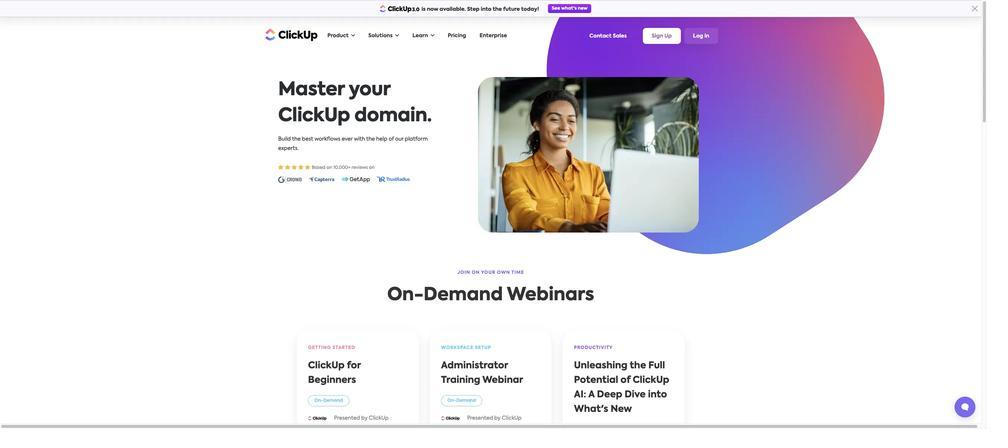 Task type: locate. For each thing, give the bounding box(es) containing it.
contact sales button
[[586, 30, 631, 42]]

on
[[327, 166, 332, 170], [369, 166, 375, 170], [472, 271, 480, 276]]

log in
[[693, 34, 709, 39]]

1 presented by clickup from the left
[[334, 417, 389, 422]]

deep
[[597, 391, 622, 401]]

by
[[361, 417, 368, 422], [494, 417, 501, 422]]

1 vertical spatial of
[[621, 377, 630, 386]]

1 horizontal spatial of
[[621, 377, 630, 386]]

2 presented from the left
[[467, 417, 493, 422]]

learn
[[412, 33, 428, 38]]

1 horizontal spatial into
[[648, 391, 667, 401]]

full
[[648, 362, 665, 371]]

a
[[588, 391, 595, 401]]

1 horizontal spatial by
[[494, 417, 501, 422]]

setup
[[475, 346, 491, 351]]

enterprise
[[480, 33, 507, 38]]

0 horizontal spatial presented
[[334, 417, 360, 422]]

demand
[[424, 287, 503, 305], [323, 399, 343, 404], [456, 399, 476, 404]]

of up dive
[[621, 377, 630, 386]]

star image
[[278, 165, 284, 170], [285, 165, 291, 170], [298, 165, 304, 170], [305, 165, 311, 170]]

presented
[[334, 417, 360, 422], [467, 417, 493, 422]]

on-demand webinars
[[387, 287, 594, 305]]

now
[[427, 7, 438, 12]]

on-demand for administrator training webinar
[[447, 399, 476, 404]]

demand down training on the left of page
[[456, 399, 476, 404]]

clickup inside unleashing the full potential of clickup ai: a deep dive into what's new
[[633, 377, 669, 386]]

by for beginners
[[361, 417, 368, 422]]

is
[[422, 7, 426, 12]]

experts.
[[278, 146, 299, 151]]

build
[[278, 137, 291, 142]]

0 horizontal spatial company profile logo - 30h.png image
[[308, 417, 327, 421]]

company profile logo - 30h.png image for administrator training webinar
[[441, 417, 460, 421]]

company profile logo - 30h.png image
[[308, 417, 327, 421], [441, 417, 460, 421]]

is now available. step into the future today!
[[422, 7, 539, 12]]

into right step
[[481, 7, 491, 12]]

of left our
[[389, 137, 394, 142]]

into right dive
[[648, 391, 667, 401]]

0 horizontal spatial on-
[[314, 399, 323, 404]]

build the best workflows ever with the help of our platform experts.
[[278, 137, 428, 151]]

future
[[503, 7, 520, 12]]

the right with
[[366, 137, 375, 142]]

step
[[467, 7, 480, 12]]

2 horizontal spatial on
[[472, 271, 480, 276]]

0 horizontal spatial presented by clickup
[[334, 417, 389, 422]]

your
[[349, 81, 390, 100], [481, 271, 496, 276]]

best
[[302, 137, 313, 142]]

administrator training webinar
[[441, 362, 523, 386]]

pricing
[[448, 33, 466, 38]]

solutions button
[[365, 28, 403, 44]]

presented by clickup for beginners
[[334, 417, 389, 422]]

of inside the build the best workflows ever with the help of our platform experts.
[[389, 137, 394, 142]]

training
[[441, 377, 480, 386]]

workspace
[[441, 346, 474, 351]]

beginners
[[308, 377, 356, 386]]

on for based
[[327, 166, 332, 170]]

1 company profile logo - 30h.png image from the left
[[308, 417, 327, 421]]

2 star image from the left
[[285, 165, 291, 170]]

1 horizontal spatial company profile logo - 30h.png image
[[441, 417, 460, 421]]

0 vertical spatial into
[[481, 7, 491, 12]]

on right based
[[327, 166, 332, 170]]

0 vertical spatial of
[[389, 137, 394, 142]]

getting
[[308, 346, 331, 351]]

sign up button
[[643, 28, 681, 44]]

clickup
[[278, 107, 350, 126], [308, 362, 345, 371], [633, 377, 669, 386], [369, 417, 389, 422], [502, 417, 522, 422]]

1 presented from the left
[[334, 417, 360, 422]]

sign up
[[652, 34, 672, 39]]

on for join
[[472, 271, 480, 276]]

the
[[493, 7, 502, 12], [292, 137, 301, 142], [366, 137, 375, 142], [630, 362, 646, 371]]

ai:
[[574, 391, 586, 401]]

new
[[611, 406, 632, 415]]

presented for webinar
[[467, 417, 493, 422]]

potential
[[574, 377, 618, 386]]

1 horizontal spatial presented
[[467, 417, 493, 422]]

demand down 'join'
[[424, 287, 503, 305]]

clickup for beginners
[[308, 362, 361, 386]]

platform
[[405, 137, 428, 142]]

your inside master your clickup domain.
[[349, 81, 390, 100]]

on-demand
[[314, 399, 343, 404], [447, 399, 476, 404]]

1 star image from the left
[[278, 165, 284, 170]]

4 star image from the left
[[305, 165, 311, 170]]

demand for administrator training webinar
[[456, 399, 476, 404]]

1 horizontal spatial presented by clickup
[[467, 417, 522, 422]]

demand down beginners
[[323, 399, 343, 404]]

on right 'join'
[[472, 271, 480, 276]]

help
[[376, 137, 387, 142]]

into inside unleashing the full potential of clickup ai: a deep dive into what's new
[[648, 391, 667, 401]]

what's
[[561, 6, 577, 11]]

0 horizontal spatial by
[[361, 417, 368, 422]]

2 horizontal spatial on-
[[447, 399, 456, 404]]

on right reviews
[[369, 166, 375, 170]]

2 presented by clickup from the left
[[467, 417, 522, 422]]

1 horizontal spatial your
[[481, 271, 496, 276]]

getting started
[[308, 346, 355, 351]]

trustradius logo image
[[377, 177, 410, 183]]

pricing link
[[444, 28, 470, 44]]

based on 10,000+ reviews on
[[312, 166, 375, 170]]

0 horizontal spatial on-demand
[[314, 399, 343, 404]]

the left full at the bottom right
[[630, 362, 646, 371]]

g2crowd logo image
[[278, 177, 302, 183]]

your up the domain. at top
[[349, 81, 390, 100]]

into
[[481, 7, 491, 12], [648, 391, 667, 401]]

1 horizontal spatial on-
[[387, 287, 424, 305]]

domain.
[[354, 107, 432, 126]]

1 horizontal spatial on
[[369, 166, 375, 170]]

1 on-demand from the left
[[314, 399, 343, 404]]

join
[[457, 271, 470, 276]]

the inside unleashing the full potential of clickup ai: a deep dive into what's new
[[630, 362, 646, 371]]

1 by from the left
[[361, 417, 368, 422]]

on-demand down beginners
[[314, 399, 343, 404]]

1 horizontal spatial on-demand
[[447, 399, 476, 404]]

available.
[[440, 7, 466, 12]]

2 by from the left
[[494, 417, 501, 422]]

your left own
[[481, 271, 496, 276]]

0 horizontal spatial your
[[349, 81, 390, 100]]

presented by clickup for webinar
[[467, 417, 522, 422]]

star image
[[292, 165, 297, 170]]

reviews
[[352, 166, 368, 170]]

in
[[705, 34, 709, 39]]

log
[[693, 34, 703, 39]]

join on your own time
[[457, 271, 524, 276]]

2 on-demand from the left
[[447, 399, 476, 404]]

of
[[389, 137, 394, 142], [621, 377, 630, 386]]

0 vertical spatial your
[[349, 81, 390, 100]]

presented by clickup
[[334, 417, 389, 422], [467, 417, 522, 422]]

0 horizontal spatial into
[[481, 7, 491, 12]]

0 horizontal spatial on
[[327, 166, 332, 170]]

1 vertical spatial into
[[648, 391, 667, 401]]

0 horizontal spatial of
[[389, 137, 394, 142]]

on-
[[387, 287, 424, 305], [314, 399, 323, 404], [447, 399, 456, 404]]

1 vertical spatial your
[[481, 271, 496, 276]]

2 company profile logo - 30h.png image from the left
[[441, 417, 460, 421]]

on-demand down training on the left of page
[[447, 399, 476, 404]]



Task type: describe. For each thing, give the bounding box(es) containing it.
solutions
[[368, 33, 393, 38]]

sign
[[652, 34, 663, 39]]

up
[[665, 34, 672, 39]]

clickup inside clickup for beginners
[[308, 362, 345, 371]]

close button image
[[972, 6, 978, 12]]

team member (1).png image
[[478, 77, 699, 233]]

our
[[395, 137, 404, 142]]

enterprise link
[[476, 28, 511, 44]]

for
[[347, 362, 361, 371]]

on- for for
[[314, 399, 323, 404]]

with
[[354, 137, 365, 142]]

presented for beginners
[[334, 417, 360, 422]]

by for webinar
[[494, 417, 501, 422]]

see what's new link
[[548, 4, 591, 13]]

demand for clickup for beginners
[[323, 399, 343, 404]]

on- for training
[[447, 399, 456, 404]]

based
[[312, 166, 325, 170]]

company profile logo - 30h.png image for clickup for beginners
[[308, 417, 327, 421]]

clickup 3.0 image
[[380, 5, 420, 12]]

getapp logo image
[[341, 177, 370, 183]]

contact sales
[[589, 33, 627, 39]]

started
[[333, 346, 355, 351]]

time
[[511, 271, 524, 276]]

on-demand for clickup for beginners
[[314, 399, 343, 404]]

3 star image from the left
[[298, 165, 304, 170]]

own
[[497, 271, 510, 276]]

capterra logo image
[[308, 177, 335, 183]]

dive
[[625, 391, 646, 401]]

sales
[[613, 33, 627, 39]]

clickup inside master your clickup domain.
[[278, 107, 350, 126]]

workspace setup
[[441, 346, 491, 351]]

clickup image
[[263, 27, 318, 42]]

10,000+
[[333, 166, 351, 170]]

webinar
[[482, 377, 523, 386]]

see
[[552, 6, 560, 11]]

webinars
[[507, 287, 594, 305]]

product button
[[324, 28, 359, 44]]

productivity
[[574, 346, 613, 351]]

what's
[[574, 406, 608, 415]]

product
[[327, 33, 349, 38]]

log in link
[[684, 28, 718, 44]]

the left "best"
[[292, 137, 301, 142]]

administrator
[[441, 362, 508, 371]]

unleashing
[[574, 362, 628, 371]]

new
[[578, 6, 588, 11]]

the left future
[[493, 7, 502, 12]]

master
[[278, 81, 345, 100]]

contact
[[589, 33, 612, 39]]

ever
[[342, 137, 353, 142]]

master your clickup domain.
[[278, 81, 432, 126]]

today!
[[521, 7, 539, 12]]

learn button
[[409, 28, 438, 44]]

of inside unleashing the full potential of clickup ai: a deep dive into what's new
[[621, 377, 630, 386]]

workflows
[[315, 137, 340, 142]]

unleashing the full potential of clickup ai: a deep dive into what's new
[[574, 362, 669, 415]]

see what's new
[[552, 6, 588, 11]]



Task type: vqa. For each thing, say whether or not it's contained in the screenshot.
'to'
no



